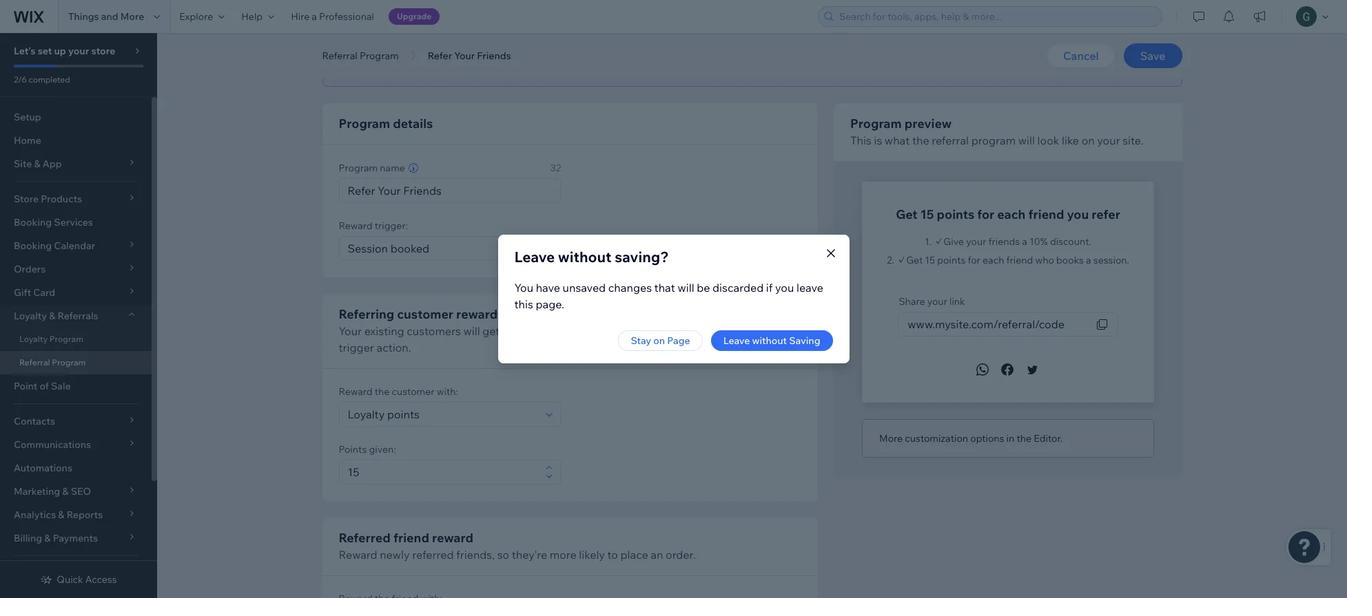 Task type: describe. For each thing, give the bounding box(es) containing it.
share
[[898, 296, 925, 308]]

2/6
[[14, 74, 27, 85]]

0 vertical spatial each
[[997, 207, 1025, 223]]

likely
[[579, 549, 605, 562]]

program name
[[339, 162, 405, 174]]

0 vertical spatial 15
[[920, 207, 934, 223]]

save button
[[1124, 43, 1182, 68]]

loyalty & referrals
[[14, 310, 98, 323]]

help
[[241, 10, 263, 23]]

booking services link
[[0, 211, 152, 234]]

more customization options in the editor.
[[879, 433, 1062, 445]]

leave without saving button
[[711, 331, 833, 351]]

look
[[1037, 134, 1059, 147]]

32
[[550, 162, 561, 174]]

each inside give your friends a 10% discount. get 15 points for each friend who books a session.
[[982, 254, 1004, 267]]

the inside referring customer reward your existing customers will get their reward once their referred friends complete the trigger action.
[[754, 325, 771, 338]]

that
[[654, 281, 675, 295]]

1 vertical spatial refer
[[1091, 207, 1120, 223]]

on inside button
[[653, 335, 665, 347]]

points given:
[[339, 444, 396, 456]]

more
[[550, 549, 577, 562]]

cancel button
[[1047, 43, 1115, 68]]

0 vertical spatial you
[[1067, 207, 1089, 223]]

refer your friends button
[[421, 45, 518, 66]]

referred friend reward reward newly referred friends, so they're more likely to place an order.
[[339, 531, 696, 562]]

leave without saving?
[[514, 248, 669, 266]]

link
[[949, 296, 965, 308]]

get 15 points for each friend you refer
[[896, 207, 1120, 223]]

given:
[[369, 444, 396, 456]]

will inside referring customer reward your existing customers will get their reward once their referred friends complete the trigger action.
[[463, 325, 480, 338]]

program inside 'loyalty program' link
[[49, 334, 83, 345]]

action.
[[377, 341, 411, 355]]

an
[[651, 549, 663, 562]]

existing
[[364, 325, 404, 338]]

automations
[[14, 462, 72, 475]]

books
[[1056, 254, 1084, 267]]

editor.
[[1033, 433, 1062, 445]]

set
[[38, 45, 52, 57]]

without for saving?
[[558, 248, 612, 266]]

leave
[[797, 281, 823, 295]]

get
[[483, 325, 500, 338]]

their for a
[[616, 30, 637, 42]]

to inside referred friend reward reward newly referred friends, so they're more likely to place an order.
[[608, 549, 618, 562]]

referring customer reward your existing customers will get their reward once their referred friends complete the trigger action.
[[339, 307, 771, 355]]

points
[[339, 444, 367, 456]]

a right books
[[1086, 254, 1091, 267]]

services
[[54, 216, 93, 229]]

of
[[40, 380, 49, 393]]

saving
[[789, 335, 820, 347]]

reward trigger:
[[339, 220, 408, 232]]

stay on page
[[631, 335, 690, 347]]

hire
[[291, 10, 310, 23]]

let
[[507, 30, 518, 42]]

Points given: text field
[[344, 461, 541, 484]]

this
[[850, 134, 871, 147]]

a right hire
[[312, 10, 317, 23]]

and
[[101, 10, 118, 23]]

friend inside referred friend reward reward newly referred friends, so they're more likely to place an order.
[[393, 531, 429, 546]]

stay on page button
[[618, 331, 703, 351]]

up
[[54, 45, 66, 57]]

program preview this is what the referral program will look like on your site.
[[850, 116, 1143, 147]]

point
[[14, 380, 37, 393]]

for inside give your friends a 10% discount. get 15 points for each friend who books a session.
[[968, 254, 980, 267]]

referred inside referring customer reward your existing customers will get their reward once their referred friends complete the trigger action.
[[621, 325, 662, 338]]

will inside program preview this is what the referral program will look like on your site.
[[1018, 134, 1035, 147]]

saving?
[[615, 248, 669, 266]]

your inside referring customer reward your existing customers will get their reward once their referred friends complete the trigger action.
[[339, 325, 362, 338]]

0 vertical spatial refer
[[592, 30, 614, 42]]

things
[[68, 10, 99, 23]]

if
[[766, 281, 773, 295]]

loyalty for loyalty program
[[19, 334, 48, 345]]

name
[[380, 162, 405, 174]]

reward for reward trigger:
[[339, 220, 373, 232]]

0 vertical spatial site.
[[706, 30, 725, 42]]

program inside the referral program link
[[52, 358, 86, 368]]

setup
[[14, 111, 41, 123]]

changes
[[608, 281, 652, 295]]

program
[[971, 134, 1016, 147]]

you for you need a business vip/elite plan to let your customers refer their friends to your site.
[[339, 30, 356, 42]]

stay
[[631, 335, 651, 347]]

your inside give your friends a 10% discount. get 15 points for each friend who books a session.
[[966, 236, 986, 248]]

sale
[[51, 380, 71, 393]]

upgrade button
[[389, 8, 440, 25]]

Program name field
[[344, 179, 556, 203]]

refer
[[428, 50, 452, 62]]

friends inside referring customer reward your existing customers will get their reward once their referred friends complete the trigger action.
[[664, 325, 700, 338]]

friends inside give your friends a 10% discount. get 15 points for each friend who books a session.
[[988, 236, 1020, 248]]

store
[[91, 45, 115, 57]]

now
[[394, 57, 415, 70]]

10%
[[1029, 236, 1048, 248]]

automations link
[[0, 457, 152, 480]]

referral for the referral program link
[[19, 358, 50, 368]]

Reward trigger: field
[[344, 237, 541, 260]]

Reward the customer with: field
[[344, 403, 541, 427]]

friend inside give your friends a 10% discount. get 15 points for each friend who books a session.
[[1006, 254, 1033, 267]]

sidebar element
[[0, 33, 157, 599]]

0 vertical spatial customers
[[543, 30, 590, 42]]

friends
[[477, 50, 511, 62]]

referral program button
[[315, 45, 406, 66]]

professional
[[319, 10, 374, 23]]

quick
[[57, 574, 83, 586]]

program inside referral program button
[[360, 50, 399, 62]]

customers inside referring customer reward your existing customers will get their reward once their referred friends complete the trigger action.
[[407, 325, 461, 338]]

you need a business vip/elite plan to let your customers refer their friends to your site.
[[339, 30, 725, 42]]

preview
[[904, 116, 951, 132]]

newly
[[380, 549, 410, 562]]

0 vertical spatial for
[[977, 207, 994, 223]]

who
[[1035, 254, 1054, 267]]

site. inside program preview this is what the referral program will look like on your site.
[[1122, 134, 1143, 147]]

let's set up your store
[[14, 45, 115, 57]]

explore
[[179, 10, 213, 23]]

program details
[[339, 116, 433, 132]]

upgrade for upgrade
[[397, 11, 432, 21]]

reward for referring customer reward
[[456, 307, 498, 323]]

friends,
[[456, 549, 495, 562]]



Task type: locate. For each thing, give the bounding box(es) containing it.
1 horizontal spatial referred
[[621, 325, 662, 338]]

you down the "professional"
[[339, 30, 356, 42]]

the right the complete
[[754, 325, 771, 338]]

1 vertical spatial referral program
[[19, 358, 86, 368]]

1 horizontal spatial referral program
[[322, 50, 399, 62]]

1 horizontal spatial refer
[[1091, 207, 1120, 223]]

will left get
[[463, 325, 480, 338]]

0 vertical spatial referred
[[621, 325, 662, 338]]

referral program down loyalty program
[[19, 358, 86, 368]]

1 horizontal spatial more
[[879, 433, 902, 445]]

you up this
[[514, 281, 533, 295]]

reward down trigger
[[339, 386, 373, 398]]

1 vertical spatial points
[[937, 254, 965, 267]]

2 vertical spatial reward
[[339, 549, 377, 562]]

0 vertical spatial friend
[[1028, 207, 1064, 223]]

1 horizontal spatial customers
[[543, 30, 590, 42]]

2 vertical spatial friends
[[664, 325, 700, 338]]

setup link
[[0, 105, 152, 129]]

0 horizontal spatial customers
[[407, 325, 461, 338]]

0 horizontal spatial you
[[775, 281, 794, 295]]

referral program for the referral program link
[[19, 358, 86, 368]]

refer your friends
[[428, 50, 511, 62]]

0 vertical spatial loyalty
[[14, 310, 47, 323]]

friend up newly
[[393, 531, 429, 546]]

vip/elite
[[433, 30, 472, 42]]

customer inside referring customer reward your existing customers will get their reward once their referred friends complete the trigger action.
[[397, 307, 453, 323]]

upgrade down need
[[352, 57, 392, 70]]

site.
[[706, 30, 725, 42], [1122, 134, 1143, 147]]

get
[[896, 207, 917, 223], [906, 254, 923, 267]]

points down give
[[937, 254, 965, 267]]

without up unsaved on the left top of the page
[[558, 248, 612, 266]]

hire a professional link
[[283, 0, 382, 33]]

1 horizontal spatial upgrade
[[397, 11, 432, 21]]

upgrade up business
[[397, 11, 432, 21]]

they're
[[512, 549, 547, 562]]

reward for referred friend reward
[[432, 531, 474, 546]]

things and more
[[68, 10, 144, 23]]

your
[[521, 30, 541, 42], [684, 30, 704, 42], [68, 45, 89, 57], [1097, 134, 1120, 147], [966, 236, 986, 248], [927, 296, 947, 308]]

program left name
[[339, 162, 378, 174]]

upgrade for upgrade now
[[352, 57, 392, 70]]

leave up have
[[514, 248, 555, 266]]

points up give
[[937, 207, 974, 223]]

to
[[496, 30, 505, 42], [673, 30, 682, 42], [608, 549, 618, 562]]

points
[[937, 207, 974, 223], [937, 254, 965, 267]]

1 vertical spatial site.
[[1122, 134, 1143, 147]]

leave without saving
[[723, 335, 820, 347]]

program down 'loyalty program' link
[[52, 358, 86, 368]]

will left be
[[678, 281, 694, 295]]

their for reward
[[594, 325, 618, 338]]

1 vertical spatial without
[[752, 335, 787, 347]]

will left the look
[[1018, 134, 1035, 147]]

home link
[[0, 129, 152, 152]]

reward up friends,
[[432, 531, 474, 546]]

0 horizontal spatial will
[[463, 325, 480, 338]]

friends
[[639, 30, 670, 42], [988, 236, 1020, 248], [664, 325, 700, 338]]

reward down page.
[[529, 325, 564, 338]]

upgrade inside upgrade button
[[397, 11, 432, 21]]

on inside program preview this is what the referral program will look like on your site.
[[1081, 134, 1094, 147]]

1 horizontal spatial on
[[1081, 134, 1094, 147]]

Search for tools, apps, help & more... field
[[835, 7, 1158, 26]]

referral program inside button
[[322, 50, 399, 62]]

0 horizontal spatial referral program
[[19, 358, 86, 368]]

the right in
[[1016, 433, 1031, 445]]

is
[[874, 134, 882, 147]]

you up discount.
[[1067, 207, 1089, 223]]

2 reward from the top
[[339, 386, 373, 398]]

program down loyalty & referrals popup button
[[49, 334, 83, 345]]

the down preview
[[912, 134, 929, 147]]

1 vertical spatial on
[[653, 335, 665, 347]]

referral up point of sale
[[19, 358, 50, 368]]

a left 10%
[[1022, 236, 1027, 248]]

cancel
[[1063, 49, 1099, 63]]

15
[[920, 207, 934, 223], [925, 254, 935, 267]]

without
[[558, 248, 612, 266], [752, 335, 787, 347]]

0 vertical spatial more
[[120, 10, 144, 23]]

reward the customer with:
[[339, 386, 458, 398]]

1 vertical spatial reward
[[529, 325, 564, 338]]

0 vertical spatial points
[[937, 207, 974, 223]]

page
[[667, 335, 690, 347]]

reward up get
[[456, 307, 498, 323]]

referral for referral program button
[[322, 50, 358, 62]]

1 horizontal spatial you
[[1067, 207, 1089, 223]]

referred right newly
[[412, 549, 454, 562]]

page.
[[536, 298, 564, 311]]

1 horizontal spatial will
[[678, 281, 694, 295]]

your inside sidebar element
[[68, 45, 89, 57]]

1 horizontal spatial leave
[[723, 335, 750, 347]]

the inside program preview this is what the referral program will look like on your site.
[[912, 134, 929, 147]]

will
[[1018, 134, 1035, 147], [678, 281, 694, 295], [463, 325, 480, 338]]

point of sale link
[[0, 375, 152, 398]]

0 vertical spatial will
[[1018, 134, 1035, 147]]

referred left page
[[621, 325, 662, 338]]

1 vertical spatial customer
[[392, 386, 435, 398]]

0 horizontal spatial referral
[[19, 358, 50, 368]]

0 vertical spatial get
[[896, 207, 917, 223]]

your inside button
[[454, 50, 475, 62]]

referral down the "professional"
[[322, 50, 358, 62]]

reward
[[456, 307, 498, 323], [529, 325, 564, 338], [432, 531, 474, 546]]

1 vertical spatial friend
[[1006, 254, 1033, 267]]

loyalty
[[14, 310, 47, 323], [19, 334, 48, 345]]

be
[[697, 281, 710, 295]]

1 vertical spatial your
[[339, 325, 362, 338]]

referrals
[[58, 310, 98, 323]]

points inside give your friends a 10% discount. get 15 points for each friend who books a session.
[[937, 254, 965, 267]]

1 horizontal spatial without
[[752, 335, 787, 347]]

your inside program preview this is what the referral program will look like on your site.
[[1097, 134, 1120, 147]]

for down get 15 points for each friend you refer
[[968, 254, 980, 267]]

each
[[997, 207, 1025, 223], [982, 254, 1004, 267]]

1 vertical spatial you
[[775, 281, 794, 295]]

with:
[[437, 386, 458, 398]]

without inside "button"
[[752, 335, 787, 347]]

loyalty down "loyalty & referrals"
[[19, 334, 48, 345]]

1 vertical spatial reward
[[339, 386, 373, 398]]

0 horizontal spatial you
[[339, 30, 356, 42]]

details
[[393, 116, 433, 132]]

leave down 'discarded'
[[723, 335, 750, 347]]

1 vertical spatial for
[[968, 254, 980, 267]]

point of sale
[[14, 380, 71, 393]]

referral program
[[322, 50, 399, 62], [19, 358, 86, 368]]

let's
[[14, 45, 36, 57]]

program inside program preview this is what the referral program will look like on your site.
[[850, 116, 901, 132]]

upgrade now button
[[339, 53, 427, 74]]

1 vertical spatial referral
[[19, 358, 50, 368]]

like
[[1062, 134, 1079, 147]]

0 horizontal spatial upgrade
[[352, 57, 392, 70]]

referral inside sidebar element
[[19, 358, 50, 368]]

get inside give your friends a 10% discount. get 15 points for each friend who books a session.
[[906, 254, 923, 267]]

program
[[360, 50, 399, 62], [339, 116, 390, 132], [850, 116, 901, 132], [339, 162, 378, 174], [49, 334, 83, 345], [52, 358, 86, 368]]

1 vertical spatial 15
[[925, 254, 935, 267]]

on right like
[[1081, 134, 1094, 147]]

1 vertical spatial leave
[[723, 335, 750, 347]]

customer
[[397, 307, 453, 323], [392, 386, 435, 398]]

reward
[[339, 220, 373, 232], [339, 386, 373, 398], [339, 549, 377, 562]]

1 vertical spatial customers
[[407, 325, 461, 338]]

reward for reward the customer with:
[[339, 386, 373, 398]]

loyalty left &
[[14, 310, 47, 323]]

leave inside "button"
[[723, 335, 750, 347]]

0 vertical spatial referral program
[[322, 50, 399, 62]]

1 horizontal spatial referral
[[322, 50, 358, 62]]

you for you have unsaved changes that will be discarded if you leave this page.
[[514, 281, 533, 295]]

quick access button
[[40, 574, 117, 586]]

help button
[[233, 0, 283, 33]]

plan
[[474, 30, 493, 42]]

each up give your friends a 10% discount. get 15 points for each friend who books a session.
[[997, 207, 1025, 223]]

the
[[912, 134, 929, 147], [754, 325, 771, 338], [375, 386, 390, 398], [1016, 433, 1031, 445]]

1 horizontal spatial you
[[514, 281, 533, 295]]

2 horizontal spatial will
[[1018, 134, 1035, 147]]

on
[[1081, 134, 1094, 147], [653, 335, 665, 347]]

session.
[[1093, 254, 1129, 267]]

0 horizontal spatial without
[[558, 248, 612, 266]]

1 vertical spatial more
[[879, 433, 902, 445]]

leave
[[514, 248, 555, 266], [723, 335, 750, 347]]

customer left with:
[[392, 386, 435, 398]]

0 vertical spatial you
[[339, 30, 356, 42]]

order.
[[666, 549, 696, 562]]

0 vertical spatial referral
[[322, 50, 358, 62]]

a right need
[[383, 30, 388, 42]]

loyalty inside popup button
[[14, 310, 47, 323]]

2 horizontal spatial to
[[673, 30, 682, 42]]

on right stay
[[653, 335, 665, 347]]

the down the action. on the bottom of the page
[[375, 386, 390, 398]]

customer up existing
[[397, 307, 453, 323]]

referred
[[621, 325, 662, 338], [412, 549, 454, 562]]

1 reward from the top
[[339, 220, 373, 232]]

1 vertical spatial referred
[[412, 549, 454, 562]]

trigger
[[339, 341, 374, 355]]

0 horizontal spatial on
[[653, 335, 665, 347]]

place
[[621, 549, 648, 562]]

1 vertical spatial will
[[678, 281, 694, 295]]

0 horizontal spatial to
[[496, 30, 505, 42]]

1 vertical spatial upgrade
[[352, 57, 392, 70]]

friend left who
[[1006, 254, 1033, 267]]

trigger:
[[375, 220, 408, 232]]

2 vertical spatial will
[[463, 325, 480, 338]]

each down get 15 points for each friend you refer
[[982, 254, 1004, 267]]

loyalty program link
[[0, 328, 152, 351]]

so
[[497, 549, 509, 562]]

0 horizontal spatial leave
[[514, 248, 555, 266]]

reward down referred
[[339, 549, 377, 562]]

friend up 10%
[[1028, 207, 1064, 223]]

0 horizontal spatial more
[[120, 10, 144, 23]]

need
[[358, 30, 381, 42]]

2 vertical spatial reward
[[432, 531, 474, 546]]

you right if
[[775, 281, 794, 295]]

0 vertical spatial leave
[[514, 248, 555, 266]]

what
[[884, 134, 910, 147]]

0 vertical spatial customer
[[397, 307, 453, 323]]

0 vertical spatial reward
[[339, 220, 373, 232]]

booking
[[14, 216, 52, 229]]

referral program for referral program button
[[322, 50, 399, 62]]

referred
[[339, 531, 391, 546]]

upgrade inside upgrade now button
[[352, 57, 392, 70]]

0 vertical spatial friends
[[639, 30, 670, 42]]

0 vertical spatial on
[[1081, 134, 1094, 147]]

Share your link field
[[903, 313, 1092, 336]]

for
[[977, 207, 994, 223], [968, 254, 980, 267]]

program up is
[[850, 116, 901, 132]]

will inside you have unsaved changes that will be discarded if you leave this page.
[[678, 281, 694, 295]]

program up program name
[[339, 116, 390, 132]]

program down need
[[360, 50, 399, 62]]

referral
[[932, 134, 969, 147]]

loyalty for loyalty & referrals
[[14, 310, 47, 323]]

complete
[[703, 325, 751, 338]]

0 vertical spatial without
[[558, 248, 612, 266]]

you inside you have unsaved changes that will be discarded if you leave this page.
[[775, 281, 794, 295]]

reward inside referred friend reward reward newly referred friends, so they're more likely to place an order.
[[432, 531, 474, 546]]

more left customization
[[879, 433, 902, 445]]

1 horizontal spatial your
[[454, 50, 475, 62]]

1 vertical spatial friends
[[988, 236, 1020, 248]]

0 vertical spatial upgrade
[[397, 11, 432, 21]]

1 vertical spatial you
[[514, 281, 533, 295]]

15 inside give your friends a 10% discount. get 15 points for each friend who books a session.
[[925, 254, 935, 267]]

1 horizontal spatial site.
[[1122, 134, 1143, 147]]

1 vertical spatial each
[[982, 254, 1004, 267]]

your up trigger
[[339, 325, 362, 338]]

you inside you have unsaved changes that will be discarded if you leave this page.
[[514, 281, 533, 295]]

0 horizontal spatial refer
[[592, 30, 614, 42]]

you
[[339, 30, 356, 42], [514, 281, 533, 295]]

&
[[49, 310, 55, 323]]

share your link
[[898, 296, 965, 308]]

customers right let at the left top of the page
[[543, 30, 590, 42]]

2/6 completed
[[14, 74, 70, 85]]

customers up the action. on the bottom of the page
[[407, 325, 461, 338]]

have
[[536, 281, 560, 295]]

without for saving
[[752, 335, 787, 347]]

2 points from the top
[[937, 254, 965, 267]]

referred inside referred friend reward reward newly referred friends, so they're more likely to place an order.
[[412, 549, 454, 562]]

in
[[1006, 433, 1014, 445]]

0 horizontal spatial your
[[339, 325, 362, 338]]

upgrade now
[[352, 57, 415, 70]]

0 horizontal spatial site.
[[706, 30, 725, 42]]

0 vertical spatial your
[[454, 50, 475, 62]]

leave for leave without saving?
[[514, 248, 555, 266]]

leave for leave without saving
[[723, 335, 750, 347]]

1 vertical spatial get
[[906, 254, 923, 267]]

1 horizontal spatial to
[[608, 549, 618, 562]]

3 reward from the top
[[339, 549, 377, 562]]

1 vertical spatial loyalty
[[19, 334, 48, 345]]

2 vertical spatial friend
[[393, 531, 429, 546]]

reward inside referred friend reward reward newly referred friends, so they're more likely to place an order.
[[339, 549, 377, 562]]

your down vip/elite
[[454, 50, 475, 62]]

referral program link
[[0, 351, 152, 375]]

without left 'saving'
[[752, 335, 787, 347]]

referral program down need
[[322, 50, 399, 62]]

reward left trigger:
[[339, 220, 373, 232]]

referral program inside sidebar element
[[19, 358, 86, 368]]

this
[[514, 298, 533, 311]]

1 points from the top
[[937, 207, 974, 223]]

more right 'and' on the left top of page
[[120, 10, 144, 23]]

0 vertical spatial reward
[[456, 307, 498, 323]]

once
[[567, 325, 592, 338]]

0 horizontal spatial referred
[[412, 549, 454, 562]]

referral inside button
[[322, 50, 358, 62]]

for up give your friends a 10% discount. get 15 points for each friend who books a session.
[[977, 207, 994, 223]]



Task type: vqa. For each thing, say whether or not it's contained in the screenshot.
Help
yes



